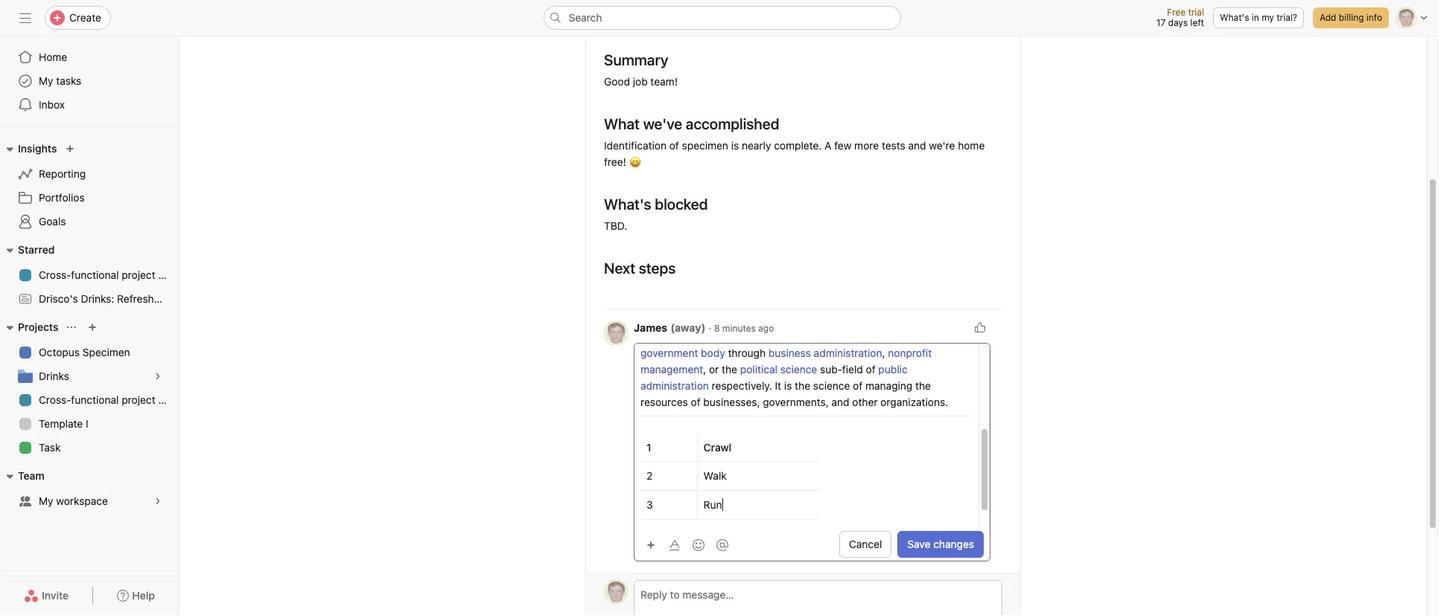 Task type: describe. For each thing, give the bounding box(es) containing it.
octopus specimen link
[[9, 341, 170, 365]]

drisco's
[[39, 293, 78, 305]]

is inside the respectively. it is the science of managing the resources of businesses, governments, and other organizations.
[[784, 380, 792, 393]]

project inside projects element
[[122, 394, 155, 407]]

we've accomplished
[[643, 115, 779, 133]]

help
[[132, 590, 155, 603]]

billing
[[1339, 12, 1364, 23]]

create button
[[45, 6, 111, 30]]

1
[[647, 442, 651, 454]]

😀 image
[[629, 156, 641, 168]]

projects element
[[0, 314, 179, 463]]

cross- for cross-functional project plan link inside the starred element
[[39, 269, 71, 282]]

my for my workspace
[[39, 495, 53, 508]]

goals link
[[9, 210, 170, 234]]

reporting
[[39, 168, 86, 180]]

business administration link
[[769, 347, 882, 360]]

reporting link
[[9, 162, 170, 186]]

cross-functional project plan link inside projects element
[[9, 389, 179, 413]]

1 horizontal spatial the
[[795, 380, 810, 393]]

days
[[1168, 17, 1188, 28]]

emoji image
[[693, 540, 705, 552]]

projects button
[[0, 319, 58, 337]]

government
[[641, 347, 698, 360]]

team button
[[0, 468, 44, 486]]

search button
[[543, 6, 901, 30]]

of inside of organizations, whether they are a
[[885, 314, 894, 327]]

public administration link
[[641, 363, 911, 393]]

, for , or a government body through business administration ,
[[896, 331, 899, 343]]

help button
[[107, 583, 165, 610]]

save changes
[[907, 539, 974, 551]]

projects
[[18, 321, 58, 334]]

it
[[775, 380, 781, 393]]

nearly
[[742, 139, 771, 152]]

template i link
[[9, 413, 170, 436]]

2
[[647, 470, 653, 483]]

james link
[[634, 322, 668, 334]]

sub-
[[820, 363, 842, 376]]

james
[[634, 322, 668, 334]]

time
[[604, 25, 625, 36]]

resources
[[641, 396, 688, 409]]

portfolios link
[[9, 186, 170, 210]]

home
[[39, 51, 67, 63]]

science for political
[[780, 363, 817, 376]]

drinks:
[[81, 293, 114, 305]]

free!
[[604, 156, 626, 168]]

political science link
[[740, 363, 817, 376]]

political
[[740, 363, 778, 376]]

starred element
[[0, 237, 265, 314]]

of down field
[[853, 380, 863, 393]]

see details, my workspace image
[[153, 498, 162, 506]]

1 ja button from the top
[[604, 322, 628, 346]]

, for , a
[[775, 331, 778, 343]]

2 horizontal spatial the
[[915, 380, 931, 393]]

plan for cross-functional project plan link in the projects element
[[158, 394, 179, 407]]

james (away) · 8 minutes ago
[[634, 322, 774, 334]]

search list box
[[543, 6, 901, 30]]

organizations.
[[881, 396, 948, 409]]

left
[[1191, 17, 1204, 28]]

insights element
[[0, 136, 179, 237]]

task
[[39, 442, 61, 454]]

through
[[728, 347, 766, 360]]

nonprofit
[[888, 347, 932, 360]]

crawl
[[704, 442, 732, 454]]

ja for second ja button from the bottom
[[611, 328, 621, 339]]

specimen
[[83, 346, 130, 359]]

more
[[854, 139, 879, 152]]

my tasks
[[39, 74, 81, 87]]

nonprofit management
[[641, 347, 935, 376]]

identification
[[604, 139, 667, 152]]

is inside the identification of specimen is nearly complete. a few more tests and we're home free!
[[731, 139, 739, 152]]

i
[[86, 418, 88, 431]]

a
[[825, 139, 832, 152]]

functional for cross-functional project plan link in the projects element
[[71, 394, 119, 407]]

cross-functional project plan for cross-functional project plan link in the projects element
[[39, 394, 179, 407]]

recommendation
[[181, 293, 265, 305]]

starred button
[[0, 241, 55, 259]]

my
[[1262, 12, 1274, 23]]

and inside the respectively. it is the science of managing the resources of businesses, governments, and other organizations.
[[832, 396, 850, 409]]

team
[[18, 470, 44, 483]]

next steps
[[604, 260, 676, 277]]

my tasks link
[[9, 69, 170, 93]]

in
[[1252, 12, 1259, 23]]

home link
[[9, 45, 170, 69]]

search
[[569, 11, 602, 24]]

, or a government body through business administration ,
[[641, 331, 923, 360]]

public
[[878, 363, 908, 376]]

save
[[907, 539, 931, 551]]

what's in my trial? button
[[1213, 7, 1304, 28]]

0 likes. click to like this task image
[[974, 322, 986, 334]]

drinks link
[[9, 365, 170, 389]]

team!
[[651, 75, 678, 88]]

a inside , or a government body through business administration ,
[[914, 331, 920, 343]]

time period
[[604, 25, 654, 36]]

we're
[[929, 139, 955, 152]]

at mention image
[[717, 540, 728, 552]]

hide sidebar image
[[19, 12, 31, 24]]

trial
[[1188, 7, 1204, 18]]

drisco's drinks: refreshment recommendation
[[39, 293, 265, 305]]

are
[[706, 331, 722, 343]]

info
[[1367, 12, 1382, 23]]

insert an object image
[[647, 541, 655, 550]]

of right field
[[866, 363, 876, 376]]

what's in my trial?
[[1220, 12, 1297, 23]]

template i
[[39, 418, 88, 431]]



Task type: locate. For each thing, give the bounding box(es) containing it.
cross-functional project plan up drinks:
[[39, 269, 179, 282]]

project down see details, drinks icon
[[122, 394, 155, 407]]

administration down management
[[641, 380, 709, 393]]

run
[[704, 499, 722, 512]]

2 plan from the top
[[158, 394, 179, 407]]

add
[[1320, 12, 1337, 23]]

formatting image
[[669, 540, 681, 552]]

administration up field
[[814, 347, 882, 360]]

cross- for cross-functional project plan link in the projects element
[[39, 394, 71, 407]]

free trial 17 days left
[[1157, 7, 1204, 28]]

2 cross-functional project plan from the top
[[39, 394, 179, 407]]

1 cross-functional project plan from the top
[[39, 269, 179, 282]]

body
[[701, 347, 725, 360]]

1 vertical spatial is
[[784, 380, 792, 393]]

project up drisco's drinks: refreshment recommendation link at left
[[122, 269, 155, 282]]

1 horizontal spatial a
[[781, 331, 787, 343]]

science down business
[[780, 363, 817, 376]]

invite
[[42, 590, 69, 603]]

2 cross- from the top
[[39, 394, 71, 407]]

ja for 1st ja button from the bottom of the page
[[611, 587, 621, 598]]

insights
[[18, 142, 57, 155]]

0 horizontal spatial is
[[731, 139, 739, 152]]

and
[[908, 139, 926, 152], [832, 396, 850, 409]]

1 vertical spatial my
[[39, 495, 53, 508]]

administration
[[814, 347, 882, 360], [641, 380, 709, 393]]

or up nonprofit
[[901, 331, 911, 343]]

0 vertical spatial plan
[[158, 269, 179, 282]]

walk
[[704, 470, 727, 483]]

inbox link
[[9, 93, 170, 117]]

, up the public
[[882, 347, 885, 360]]

0 vertical spatial is
[[731, 139, 739, 152]]

1 horizontal spatial administration
[[814, 347, 882, 360]]

science inside the respectively. it is the science of managing the resources of businesses, governments, and other organizations.
[[813, 380, 850, 393]]

1 vertical spatial or
[[709, 363, 719, 376]]

my inside the teams element
[[39, 495, 53, 508]]

0 vertical spatial cross-
[[39, 269, 71, 282]]

public administration
[[641, 363, 911, 393]]

octopus
[[39, 346, 80, 359]]

my inside global element
[[39, 74, 53, 87]]

, or the political science sub-field of
[[703, 363, 878, 376]]

2 ja from the top
[[611, 587, 621, 598]]

1 functional from the top
[[71, 269, 119, 282]]

ja
[[611, 328, 621, 339], [611, 587, 621, 598]]

2 functional from the top
[[71, 394, 119, 407]]

1 vertical spatial plan
[[158, 394, 179, 407]]

minutes
[[723, 323, 756, 334]]

1 vertical spatial administration
[[641, 380, 709, 393]]

show options, current sort, top image
[[67, 323, 76, 332]]

of
[[669, 139, 679, 152], [885, 314, 894, 327], [866, 363, 876, 376], [853, 380, 863, 393], [691, 396, 701, 409]]

field
[[842, 363, 863, 376]]

new project or portfolio image
[[88, 323, 97, 332]]

plan inside starred element
[[158, 269, 179, 282]]

1 vertical spatial functional
[[71, 394, 119, 407]]

or for the
[[709, 363, 719, 376]]

, right ago
[[775, 331, 778, 343]]

3
[[647, 499, 653, 512]]

1 horizontal spatial or
[[901, 331, 911, 343]]

ago
[[758, 323, 774, 334]]

0 vertical spatial or
[[901, 331, 911, 343]]

0 horizontal spatial the
[[722, 363, 737, 376]]

specimen
[[682, 139, 728, 152]]

tasks
[[56, 74, 81, 87]]

cross- down drinks
[[39, 394, 71, 407]]

cross-functional project plan for cross-functional project plan link inside the starred element
[[39, 269, 179, 282]]

cross-functional project plan link up drinks:
[[9, 264, 179, 288]]

whether
[[641, 331, 680, 343]]

, up nonprofit
[[896, 331, 899, 343]]

the up organizations.
[[915, 380, 931, 393]]

workspace
[[56, 495, 108, 508]]

good
[[604, 75, 630, 88]]

goals
[[39, 215, 66, 228]]

or down body
[[709, 363, 719, 376]]

17
[[1157, 17, 1166, 28]]

functional down drinks link
[[71, 394, 119, 407]]

1 ja from the top
[[611, 328, 621, 339]]

2 a from the left
[[781, 331, 787, 343]]

project
[[122, 269, 155, 282], [122, 394, 155, 407]]

home
[[958, 139, 985, 152]]

businesses,
[[703, 396, 760, 409]]

edit comment document
[[635, 170, 979, 555]]

period
[[627, 25, 654, 36]]

task link
[[9, 436, 170, 460]]

and left the other
[[832, 396, 850, 409]]

functional for cross-functional project plan link inside the starred element
[[71, 269, 119, 282]]

2 horizontal spatial a
[[914, 331, 920, 343]]

governments,
[[763, 396, 829, 409]]

0 vertical spatial cross-functional project plan link
[[9, 264, 179, 288]]

or
[[901, 331, 911, 343], [709, 363, 719, 376]]

cross-functional project plan inside starred element
[[39, 269, 179, 282]]

add billing info
[[1320, 12, 1382, 23]]

they
[[683, 331, 704, 343]]

what
[[604, 115, 640, 133]]

3 a from the left
[[914, 331, 920, 343]]

or inside , or a government body through business administration ,
[[901, 331, 911, 343]]

a inside of organizations, whether they are a
[[724, 331, 730, 343]]

0 vertical spatial project
[[122, 269, 155, 282]]

cross- inside projects element
[[39, 394, 71, 407]]

0 horizontal spatial or
[[709, 363, 719, 376]]

cross-functional project plan down drinks link
[[39, 394, 179, 407]]

0 vertical spatial my
[[39, 74, 53, 87]]

government body link
[[641, 347, 725, 360]]

inbox
[[39, 98, 65, 111]]

1 horizontal spatial and
[[908, 139, 926, 152]]

of down what we've accomplished
[[669, 139, 679, 152]]

portfolios
[[39, 191, 85, 204]]

cross- up drisco's
[[39, 269, 71, 282]]

my left tasks
[[39, 74, 53, 87]]

respectively. it is the science of managing the resources of businesses, governments, and other organizations.
[[641, 380, 948, 409]]

plan inside projects element
[[158, 394, 179, 407]]

a right 8
[[724, 331, 730, 343]]

of inside the identification of specimen is nearly complete. a few more tests and we're home free!
[[669, 139, 679, 152]]

a up business
[[781, 331, 787, 343]]

my for my tasks
[[39, 74, 53, 87]]

science
[[780, 363, 817, 376], [813, 380, 850, 393]]

2 ja button from the top
[[604, 581, 628, 605]]

ja button
[[604, 322, 628, 346], [604, 581, 628, 605]]

cross-functional project plan link inside starred element
[[9, 264, 179, 288]]

job
[[633, 75, 648, 88]]

what's blocked tbd.
[[604, 196, 708, 232]]

business
[[769, 347, 811, 360]]

1 vertical spatial project
[[122, 394, 155, 407]]

plan up "drisco's drinks: refreshment recommendation"
[[158, 269, 179, 282]]

science down sub-
[[813, 380, 850, 393]]

my down team
[[39, 495, 53, 508]]

the up respectively.
[[722, 363, 737, 376]]

1 vertical spatial ja
[[611, 587, 621, 598]]

free
[[1167, 7, 1186, 18]]

0 horizontal spatial a
[[724, 331, 730, 343]]

, a
[[775, 331, 790, 343]]

tests
[[882, 139, 906, 152]]

0 vertical spatial ja
[[611, 328, 621, 339]]

1 vertical spatial cross-functional project plan
[[39, 394, 179, 407]]

and inside the identification of specimen is nearly complete. a few more tests and we're home free!
[[908, 139, 926, 152]]

0 vertical spatial cross-functional project plan
[[39, 269, 179, 282]]

0 vertical spatial science
[[780, 363, 817, 376]]

0 horizontal spatial administration
[[641, 380, 709, 393]]

1 cross-functional project plan link from the top
[[9, 264, 179, 288]]

plan down see details, drinks icon
[[158, 394, 179, 407]]

project inside starred element
[[122, 269, 155, 282]]

cross-
[[39, 269, 71, 282], [39, 394, 71, 407]]

0 vertical spatial and
[[908, 139, 926, 152]]

functional inside projects element
[[71, 394, 119, 407]]

what's
[[1220, 12, 1249, 23]]

1 my from the top
[[39, 74, 53, 87]]

2 project from the top
[[122, 394, 155, 407]]

1 vertical spatial cross-functional project plan link
[[9, 389, 179, 413]]

1 vertical spatial and
[[832, 396, 850, 409]]

1 a from the left
[[724, 331, 730, 343]]

of up nonprofit
[[885, 314, 894, 327]]

8
[[714, 323, 720, 334]]

few
[[834, 139, 852, 152]]

1 vertical spatial science
[[813, 380, 850, 393]]

1 vertical spatial ja button
[[604, 581, 628, 605]]

functional up drinks:
[[71, 269, 119, 282]]

cross- inside starred element
[[39, 269, 71, 282]]

a
[[724, 331, 730, 343], [781, 331, 787, 343], [914, 331, 920, 343]]

new image
[[66, 145, 75, 153]]

(or
[[708, 314, 727, 327]]

1 cross- from the top
[[39, 269, 71, 282]]

1 project from the top
[[122, 269, 155, 282]]

a up nonprofit
[[914, 331, 920, 343]]

0 vertical spatial functional
[[71, 269, 119, 282]]

science for the
[[813, 380, 850, 393]]

save changes button
[[898, 532, 984, 559]]

of right resources
[[691, 396, 701, 409]]

cross-functional project plan link up i
[[9, 389, 179, 413]]

2 cross-functional project plan link from the top
[[9, 389, 179, 413]]

plan for cross-functional project plan link inside the starred element
[[158, 269, 179, 282]]

octopus specimen
[[39, 346, 130, 359]]

and right the tests
[[908, 139, 926, 152]]

1 plan from the top
[[158, 269, 179, 282]]

, down body
[[703, 363, 706, 376]]

cancel
[[849, 539, 882, 551]]

1 vertical spatial cross-
[[39, 394, 71, 407]]

2 my from the top
[[39, 495, 53, 508]]

summary good job team!
[[604, 51, 678, 88]]

global element
[[0, 36, 179, 126]]

administration inside , or a government body through business administration ,
[[814, 347, 882, 360]]

or for a
[[901, 331, 911, 343]]

organizations,
[[897, 314, 965, 327]]

0 horizontal spatial and
[[832, 396, 850, 409]]

, for , or the political science sub-field of
[[703, 363, 706, 376]]

0 vertical spatial administration
[[814, 347, 882, 360]]

is right it
[[784, 380, 792, 393]]

teams element
[[0, 463, 179, 517]]

trial?
[[1277, 12, 1297, 23]]

invite button
[[14, 583, 78, 610]]

the up the governments,
[[795, 380, 810, 393]]

other
[[852, 396, 878, 409]]

refreshment
[[117, 293, 178, 305]]

see details, drinks image
[[153, 372, 162, 381]]

cross-functional project plan link
[[9, 264, 179, 288], [9, 389, 179, 413]]

administration inside public administration
[[641, 380, 709, 393]]

functional inside starred element
[[71, 269, 119, 282]]

complete.
[[774, 139, 822, 152]]

managing
[[866, 380, 913, 393]]

cross-functional project plan inside projects element
[[39, 394, 179, 407]]

1 horizontal spatial is
[[784, 380, 792, 393]]

0 vertical spatial ja button
[[604, 322, 628, 346]]

,
[[775, 331, 778, 343], [896, 331, 899, 343], [882, 347, 885, 360], [703, 363, 706, 376]]

(away)
[[671, 322, 706, 334]]

is left nearly
[[731, 139, 739, 152]]

toolbar
[[641, 534, 736, 556]]



Task type: vqa. For each thing, say whether or not it's contained in the screenshot.
"Cross-" in the 'Starred' element
yes



